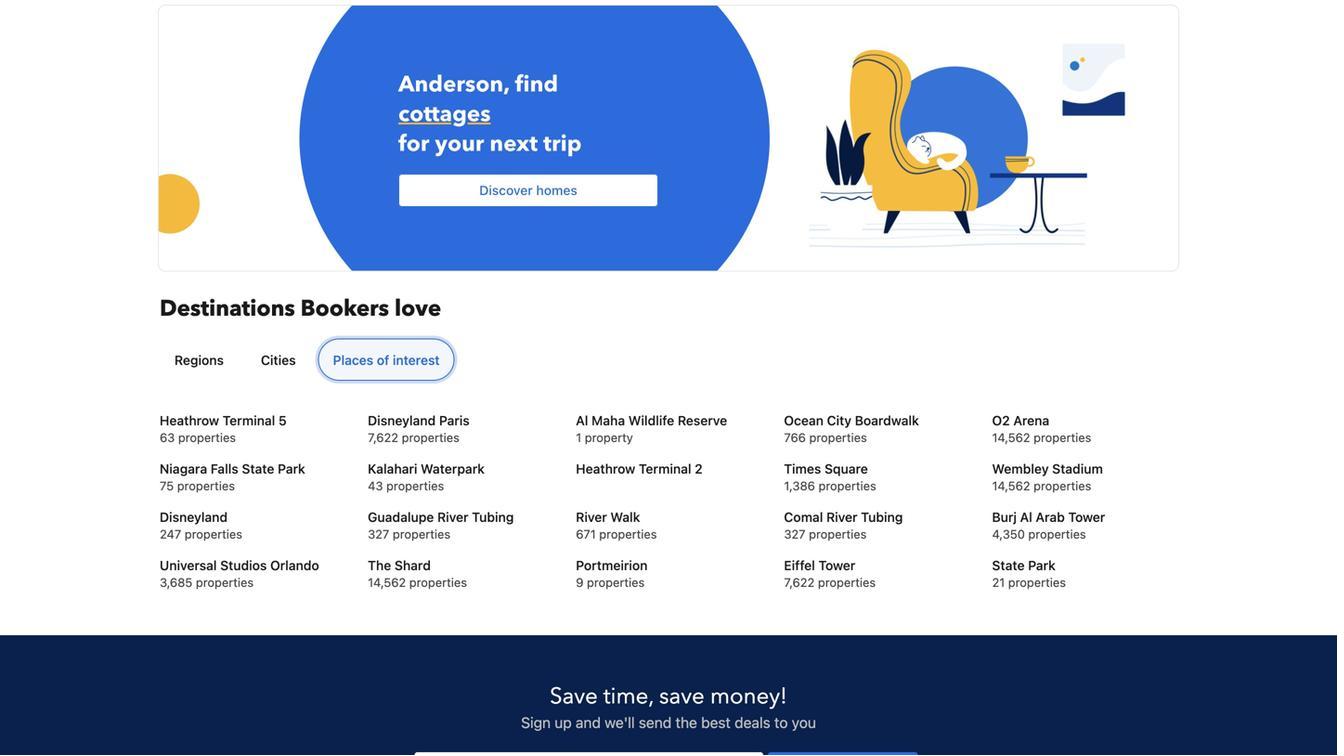 Task type: describe. For each thing, give the bounding box(es) containing it.
the shard 14,562 properties
[[368, 558, 467, 589]]

properties inside portmeirion 9 properties
[[587, 575, 645, 589]]

14,562 for wembley
[[992, 479, 1031, 493]]

anderson, find
[[398, 69, 558, 100]]

reserve
[[678, 413, 727, 428]]

arena
[[1014, 413, 1050, 428]]

river walk link
[[576, 508, 761, 526]]

properties inside niagara falls state park 75 properties
[[177, 479, 235, 493]]

heathrow for heathrow terminal 5 63 properties
[[160, 413, 219, 428]]

comal
[[784, 509, 823, 525]]

heathrow terminal 2
[[576, 461, 703, 476]]

sign
[[521, 714, 551, 731]]

love
[[395, 294, 441, 324]]

river for comal
[[827, 509, 858, 525]]

money!
[[710, 681, 788, 712]]

ocean city boardwalk 766 properties
[[784, 413, 919, 444]]

properties inside state park 21 properties
[[1008, 575, 1066, 589]]

3,685
[[160, 575, 193, 589]]

niagara falls state park 75 properties
[[160, 461, 305, 493]]

247
[[160, 527, 181, 541]]

save
[[550, 681, 598, 712]]

9
[[576, 575, 584, 589]]

tubing for comal river tubing
[[861, 509, 903, 525]]

time,
[[604, 681, 654, 712]]

the
[[676, 714, 697, 731]]

send
[[639, 714, 672, 731]]

shard
[[395, 558, 431, 573]]

places of interest
[[333, 352, 440, 368]]

4,350
[[992, 527, 1025, 541]]

al inside the al maha wildlife reserve 1 property
[[576, 413, 588, 428]]

properties inside the 'wembley stadium 14,562 properties'
[[1034, 479, 1092, 493]]

disneyland for paris
[[368, 413, 436, 428]]

21
[[992, 575, 1005, 589]]

properties inside o2 arena 14,562 properties
[[1034, 430, 1092, 444]]

universal studios orlando link
[[160, 556, 345, 575]]

ocean city boardwalk link
[[784, 411, 969, 430]]

guadalupe river tubing link
[[368, 508, 553, 526]]

heathrow terminal 5 63 properties
[[160, 413, 287, 444]]

best
[[701, 714, 731, 731]]

al maha wildlife reserve link
[[576, 411, 761, 430]]

wembley stadium link
[[992, 460, 1178, 478]]

state inside niagara falls state park 75 properties
[[242, 461, 274, 476]]

327 for guadalupe river tubing
[[368, 527, 389, 541]]

property
[[585, 430, 633, 444]]

cottages
[[398, 99, 491, 129]]

cities button
[[246, 339, 311, 381]]

bookers
[[301, 294, 389, 324]]

stadium
[[1053, 461, 1103, 476]]

2
[[695, 461, 703, 476]]

properties inside the shard 14,562 properties
[[409, 575, 467, 589]]

guadalupe river tubing 327 properties
[[368, 509, 514, 541]]

times square link
[[784, 460, 969, 478]]

burj
[[992, 509, 1017, 525]]

save
[[659, 681, 705, 712]]

heathrow terminal 2 link
[[576, 460, 761, 478]]

properties inside "guadalupe river tubing 327 properties"
[[393, 527, 451, 541]]

14,562 for o2
[[992, 430, 1031, 444]]

save time, save money! sign up and we'll send the best deals to you
[[521, 681, 816, 731]]

niagara falls state park link
[[160, 460, 345, 478]]

kalahari waterpark 43 properties
[[368, 461, 485, 493]]

7,622 for eiffel tower
[[784, 575, 815, 589]]

we'll
[[605, 714, 635, 731]]

burj al arab tower 4,350 properties
[[992, 509, 1106, 541]]

universal studios orlando 3,685 properties
[[160, 558, 319, 589]]

tower inside burj al arab tower 4,350 properties
[[1069, 509, 1106, 525]]

river inside river walk 671 properties
[[576, 509, 607, 525]]

state inside state park 21 properties
[[992, 558, 1025, 573]]

orlando
[[270, 558, 319, 573]]

327 for comal river tubing
[[784, 527, 806, 541]]

trip
[[543, 128, 582, 159]]

tab list containing regions
[[152, 339, 1178, 382]]

square
[[825, 461, 868, 476]]

75
[[160, 479, 174, 493]]

river for guadalupe
[[437, 509, 469, 525]]

to
[[775, 714, 788, 731]]

discover
[[479, 182, 533, 198]]

63
[[160, 430, 175, 444]]

city
[[827, 413, 852, 428]]

burj al arab tower link
[[992, 508, 1178, 526]]

places of interest button
[[318, 339, 455, 381]]

the shard link
[[368, 556, 553, 575]]

deals
[[735, 714, 771, 731]]

tubing for guadalupe river tubing
[[472, 509, 514, 525]]

properties inside universal studios orlando 3,685 properties
[[196, 575, 254, 589]]

properties inside river walk 671 properties
[[599, 527, 657, 541]]

portmeirion 9 properties
[[576, 558, 648, 589]]

properties inside "kalahari waterpark 43 properties"
[[386, 479, 444, 493]]



Task type: locate. For each thing, give the bounding box(es) containing it.
wembley
[[992, 461, 1049, 476]]

falls
[[211, 461, 238, 476]]

park inside niagara falls state park 75 properties
[[278, 461, 305, 476]]

1 vertical spatial state
[[992, 558, 1025, 573]]

properties down kalahari
[[386, 479, 444, 493]]

terminal for 2
[[639, 461, 692, 476]]

327 down 'guadalupe'
[[368, 527, 389, 541]]

327
[[368, 527, 389, 541], [784, 527, 806, 541]]

terminal left 2 at bottom
[[639, 461, 692, 476]]

7,622
[[368, 430, 399, 444], [784, 575, 815, 589]]

properties inside burj al arab tower 4,350 properties
[[1029, 527, 1086, 541]]

2 horizontal spatial river
[[827, 509, 858, 525]]

disneyland for 247
[[160, 509, 228, 525]]

327 inside comal river tubing 327 properties
[[784, 527, 806, 541]]

0 horizontal spatial 327
[[368, 527, 389, 541]]

destinations bookers love
[[160, 294, 441, 324]]

universal
[[160, 558, 217, 573]]

1 327 from the left
[[368, 527, 389, 541]]

tubing down the times square link
[[861, 509, 903, 525]]

times square 1,386 properties
[[784, 461, 877, 493]]

niagara
[[160, 461, 207, 476]]

0 horizontal spatial al
[[576, 413, 588, 428]]

tower inside eiffel tower 7,622 properties
[[819, 558, 856, 573]]

properties inside the times square 1,386 properties
[[819, 479, 877, 493]]

tab list
[[152, 339, 1178, 382]]

properties down arab
[[1029, 527, 1086, 541]]

0 vertical spatial terminal
[[223, 413, 275, 428]]

tubing
[[472, 509, 514, 525], [861, 509, 903, 525]]

ocean
[[784, 413, 824, 428]]

0 horizontal spatial heathrow
[[160, 413, 219, 428]]

eiffel
[[784, 558, 815, 573]]

disneyland up 247
[[160, 509, 228, 525]]

properties up 'universal'
[[185, 527, 242, 541]]

for your next trip
[[398, 128, 582, 159]]

eiffel tower 7,622 properties
[[784, 558, 876, 589]]

0 vertical spatial al
[[576, 413, 588, 428]]

3 river from the left
[[827, 509, 858, 525]]

studios
[[220, 558, 267, 573]]

2 327 from the left
[[784, 527, 806, 541]]

1 vertical spatial tower
[[819, 558, 856, 573]]

43
[[368, 479, 383, 493]]

regions
[[175, 352, 224, 368]]

properties down 'guadalupe'
[[393, 527, 451, 541]]

1 horizontal spatial al
[[1020, 509, 1033, 525]]

14,562 inside the 'wembley stadium 14,562 properties'
[[992, 479, 1031, 493]]

state park link
[[992, 556, 1178, 575]]

river walk 671 properties
[[576, 509, 657, 541]]

0 vertical spatial disneyland
[[368, 413, 436, 428]]

properties down square
[[819, 479, 877, 493]]

destinations
[[160, 294, 295, 324]]

7,622 inside eiffel tower 7,622 properties
[[784, 575, 815, 589]]

0 horizontal spatial state
[[242, 461, 274, 476]]

1 horizontal spatial tower
[[1069, 509, 1106, 525]]

kalahari
[[368, 461, 417, 476]]

1 river from the left
[[437, 509, 469, 525]]

portmeirion link
[[576, 556, 761, 575]]

1 horizontal spatial park
[[1028, 558, 1056, 573]]

properties down 'city'
[[809, 430, 867, 444]]

river up the 671
[[576, 509, 607, 525]]

heathrow for heathrow terminal 2
[[576, 461, 636, 476]]

park down 5
[[278, 461, 305, 476]]

7,622 up kalahari
[[368, 430, 399, 444]]

671
[[576, 527, 596, 541]]

terminal
[[223, 413, 275, 428], [639, 461, 692, 476]]

state up 21
[[992, 558, 1025, 573]]

1 horizontal spatial 7,622
[[784, 575, 815, 589]]

tubing inside comal river tubing 327 properties
[[861, 509, 903, 525]]

terminal for 5
[[223, 413, 275, 428]]

properties inside heathrow terminal 5 63 properties
[[178, 430, 236, 444]]

next
[[490, 128, 538, 159]]

boardwalk
[[855, 413, 919, 428]]

1 horizontal spatial terminal
[[639, 461, 692, 476]]

heathrow up the 63
[[160, 413, 219, 428]]

comal river tubing 327 properties
[[784, 509, 903, 541]]

tower right arab
[[1069, 509, 1106, 525]]

wembley stadium 14,562 properties
[[992, 461, 1103, 493]]

anderson,
[[398, 69, 510, 100]]

discover homes
[[479, 182, 578, 198]]

properties down stadium
[[1034, 479, 1092, 493]]

al maha wildlife reserve 1 property
[[576, 413, 727, 444]]

disneyland paris link
[[368, 411, 553, 430]]

7,622 down eiffel
[[784, 575, 815, 589]]

1 vertical spatial park
[[1028, 558, 1056, 573]]

5
[[279, 413, 287, 428]]

0 vertical spatial tower
[[1069, 509, 1106, 525]]

14,562 for the
[[368, 575, 406, 589]]

properties down eiffel tower link
[[818, 575, 876, 589]]

properties inside eiffel tower 7,622 properties
[[818, 575, 876, 589]]

heathrow down "property"
[[576, 461, 636, 476]]

places
[[333, 352, 374, 368]]

properties down the portmeirion
[[587, 575, 645, 589]]

state right falls
[[242, 461, 274, 476]]

1 horizontal spatial tubing
[[861, 509, 903, 525]]

eiffel tower link
[[784, 556, 969, 575]]

properties down studios
[[196, 575, 254, 589]]

river
[[437, 509, 469, 525], [576, 509, 607, 525], [827, 509, 858, 525]]

al right burj
[[1020, 509, 1033, 525]]

1 vertical spatial disneyland
[[160, 509, 228, 525]]

0 horizontal spatial 7,622
[[368, 430, 399, 444]]

1 horizontal spatial 327
[[784, 527, 806, 541]]

interest
[[393, 352, 440, 368]]

1 vertical spatial 14,562
[[992, 479, 1031, 493]]

0 horizontal spatial river
[[437, 509, 469, 525]]

properties right 21
[[1008, 575, 1066, 589]]

terminal left 5
[[223, 413, 275, 428]]

maha
[[592, 413, 625, 428]]

homes
[[536, 182, 578, 198]]

times
[[784, 461, 821, 476]]

properties inside disneyland 247 properties
[[185, 527, 242, 541]]

park inside state park 21 properties
[[1028, 558, 1056, 573]]

0 horizontal spatial tower
[[819, 558, 856, 573]]

1 vertical spatial al
[[1020, 509, 1033, 525]]

1 horizontal spatial heathrow
[[576, 461, 636, 476]]

your
[[435, 128, 484, 159]]

327 inside "guadalupe river tubing 327 properties"
[[368, 527, 389, 541]]

14,562
[[992, 430, 1031, 444], [992, 479, 1031, 493], [368, 575, 406, 589]]

the
[[368, 558, 391, 573]]

heathrow inside heathrow terminal 5 63 properties
[[160, 413, 219, 428]]

1 horizontal spatial state
[[992, 558, 1025, 573]]

cities
[[261, 352, 296, 368]]

tower
[[1069, 509, 1106, 525], [819, 558, 856, 573]]

regions button
[[160, 339, 239, 381]]

tower right eiffel
[[819, 558, 856, 573]]

14,562 down o2 at the right
[[992, 430, 1031, 444]]

disneyland link
[[160, 508, 345, 526]]

disneyland inside disneyland 247 properties
[[160, 509, 228, 525]]

disneyland up kalahari
[[368, 413, 436, 428]]

properties down paris
[[402, 430, 460, 444]]

1 horizontal spatial river
[[576, 509, 607, 525]]

walk
[[611, 509, 640, 525]]

Your email address email field
[[415, 752, 764, 755]]

al
[[576, 413, 588, 428], [1020, 509, 1033, 525]]

properties down o2 arena link
[[1034, 430, 1092, 444]]

14,562 down 'the'
[[368, 575, 406, 589]]

you
[[792, 714, 816, 731]]

1 tubing from the left
[[472, 509, 514, 525]]

river inside comal river tubing 327 properties
[[827, 509, 858, 525]]

for
[[398, 128, 429, 159]]

al up 1
[[576, 413, 588, 428]]

1 vertical spatial terminal
[[639, 461, 692, 476]]

o2 arena link
[[992, 411, 1178, 430]]

waterpark
[[421, 461, 485, 476]]

0 vertical spatial 7,622
[[368, 430, 399, 444]]

wildlife
[[629, 413, 675, 428]]

0 vertical spatial 14,562
[[992, 430, 1031, 444]]

2 vertical spatial 14,562
[[368, 575, 406, 589]]

properties down falls
[[177, 479, 235, 493]]

disneyland inside disneyland paris 7,622 properties
[[368, 413, 436, 428]]

properties up falls
[[178, 430, 236, 444]]

14,562 down wembley
[[992, 479, 1031, 493]]

766
[[784, 430, 806, 444]]

14,562 inside o2 arena 14,562 properties
[[992, 430, 1031, 444]]

0 vertical spatial park
[[278, 461, 305, 476]]

7,622 for disneyland paris
[[368, 430, 399, 444]]

river inside "guadalupe river tubing 327 properties"
[[437, 509, 469, 525]]

state
[[242, 461, 274, 476], [992, 558, 1025, 573]]

o2
[[992, 413, 1010, 428]]

comal river tubing link
[[784, 508, 969, 526]]

disneyland 247 properties
[[160, 509, 242, 541]]

2 tubing from the left
[[861, 509, 903, 525]]

properties inside disneyland paris 7,622 properties
[[402, 430, 460, 444]]

7,622 inside disneyland paris 7,622 properties
[[368, 430, 399, 444]]

0 horizontal spatial disneyland
[[160, 509, 228, 525]]

portmeirion
[[576, 558, 648, 573]]

1 horizontal spatial disneyland
[[368, 413, 436, 428]]

0 horizontal spatial tubing
[[472, 509, 514, 525]]

properties down the shard link at the left of the page
[[409, 575, 467, 589]]

properties inside ocean city boardwalk 766 properties
[[809, 430, 867, 444]]

14,562 inside the shard 14,562 properties
[[368, 575, 406, 589]]

0 vertical spatial heathrow
[[160, 413, 219, 428]]

river down "kalahari waterpark 43 properties"
[[437, 509, 469, 525]]

river right comal in the bottom of the page
[[827, 509, 858, 525]]

park
[[278, 461, 305, 476], [1028, 558, 1056, 573]]

0 horizontal spatial park
[[278, 461, 305, 476]]

1 vertical spatial 7,622
[[784, 575, 815, 589]]

al inside burj al arab tower 4,350 properties
[[1020, 509, 1033, 525]]

1
[[576, 430, 582, 444]]

0 horizontal spatial terminal
[[223, 413, 275, 428]]

tubing down kalahari waterpark link
[[472, 509, 514, 525]]

properties down comal in the bottom of the page
[[809, 527, 867, 541]]

kalahari waterpark link
[[368, 460, 553, 478]]

tubing inside "guadalupe river tubing 327 properties"
[[472, 509, 514, 525]]

properties down walk
[[599, 527, 657, 541]]

1,386
[[784, 479, 815, 493]]

2 river from the left
[[576, 509, 607, 525]]

1 vertical spatial heathrow
[[576, 461, 636, 476]]

heathrow terminal 5 link
[[160, 411, 345, 430]]

0 vertical spatial state
[[242, 461, 274, 476]]

park down burj al arab tower 4,350 properties
[[1028, 558, 1056, 573]]

327 down comal in the bottom of the page
[[784, 527, 806, 541]]

and
[[576, 714, 601, 731]]

terminal inside heathrow terminal 5 63 properties
[[223, 413, 275, 428]]

properties
[[178, 430, 236, 444], [402, 430, 460, 444], [809, 430, 867, 444], [1034, 430, 1092, 444], [177, 479, 235, 493], [386, 479, 444, 493], [819, 479, 877, 493], [1034, 479, 1092, 493], [185, 527, 242, 541], [393, 527, 451, 541], [599, 527, 657, 541], [809, 527, 867, 541], [1029, 527, 1086, 541], [196, 575, 254, 589], [409, 575, 467, 589], [587, 575, 645, 589], [818, 575, 876, 589], [1008, 575, 1066, 589]]

properties inside comal river tubing 327 properties
[[809, 527, 867, 541]]



Task type: vqa. For each thing, say whether or not it's contained in the screenshot.
21
yes



